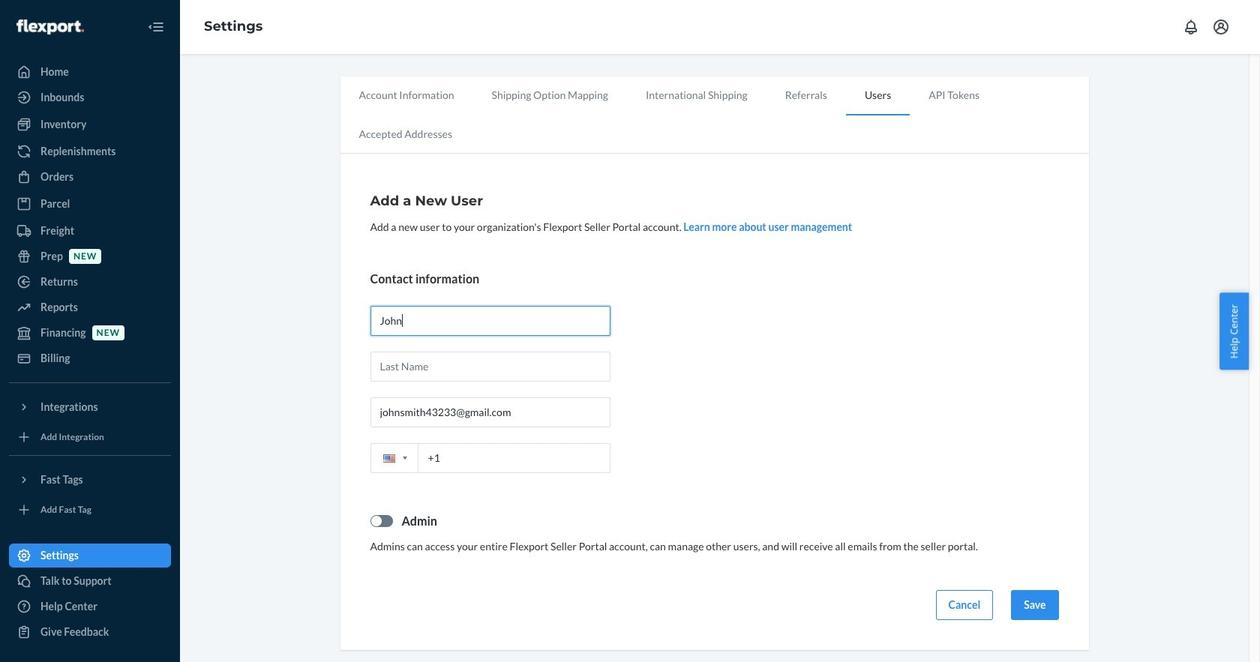 Task type: locate. For each thing, give the bounding box(es) containing it.
united states: + 1 image
[[403, 457, 407, 460]]

tab
[[340, 77, 473, 114], [473, 77, 627, 114], [627, 77, 767, 114], [767, 77, 846, 114], [846, 77, 910, 116], [910, 77, 999, 114], [340, 116, 471, 153]]

tab list
[[340, 77, 1089, 154]]

open account menu image
[[1213, 18, 1231, 36]]

1 (702) 123-4567 telephone field
[[370, 443, 611, 473]]

open notifications image
[[1183, 18, 1201, 36]]

flexport logo image
[[17, 19, 84, 34]]

Last Name text field
[[370, 352, 611, 382]]



Task type: describe. For each thing, give the bounding box(es) containing it.
Email text field
[[370, 398, 611, 428]]

First Name text field
[[370, 306, 611, 336]]

close navigation image
[[147, 18, 165, 36]]



Task type: vqa. For each thing, say whether or not it's contained in the screenshot.
the 'Financing'
no



